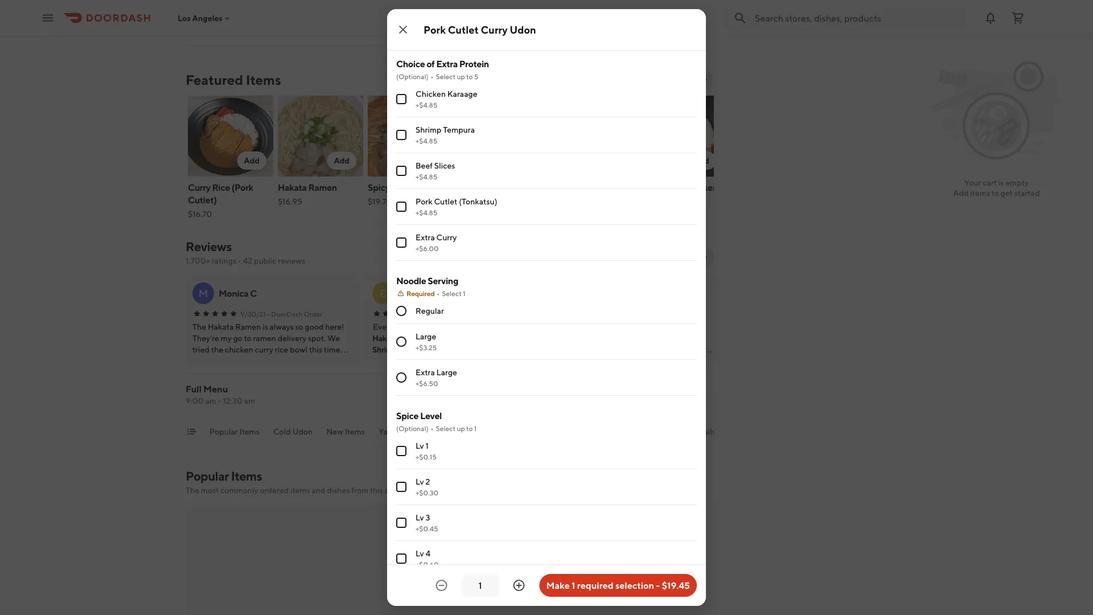 Task type: vqa. For each thing, say whether or not it's contained in the screenshot.
DashMart Image
no



Task type: locate. For each thing, give the bounding box(es) containing it.
2 up from the top
[[457, 424, 465, 432]]

+$4.85 up beef at the top left of the page
[[416, 137, 438, 145]]

0 horizontal spatial doordash
[[271, 310, 303, 318]]

9/11/23
[[420, 310, 444, 318]]

2 horizontal spatial rice
[[662, 182, 680, 193]]

curry up "cutlet)"
[[188, 182, 210, 193]]

• right 9/11/23
[[445, 310, 448, 318]]

Current quantity is 1 number field
[[469, 579, 492, 592]]

1 horizontal spatial items
[[971, 188, 990, 198]]

None checkbox
[[396, 130, 407, 140], [396, 166, 407, 176], [396, 446, 407, 456], [396, 482, 407, 492], [396, 518, 407, 528], [396, 130, 407, 140], [396, 166, 407, 176], [396, 446, 407, 456], [396, 482, 407, 492], [396, 518, 407, 528]]

+$0.15
[[416, 453, 437, 461]]

pork left wonton
[[414, 345, 430, 354]]

1 vertical spatial large
[[437, 368, 457, 377]]

protein
[[459, 58, 489, 69]]

2 horizontal spatial and
[[672, 427, 685, 436]]

curry rice (pork cutlet) $16.70
[[188, 182, 253, 219]]

0 vertical spatial udon
[[510, 23, 536, 36]]

0 horizontal spatial order
[[304, 310, 323, 318]]

items up commonly
[[231, 469, 262, 484]]

get
[[1001, 188, 1013, 198]]

• down the serving
[[437, 289, 440, 297]]

pork cutlet curry udon inside dialog
[[424, 23, 536, 36]]

new items
[[326, 427, 365, 436]]

hakata up '$16.95'
[[278, 182, 307, 193]]

pork cutlet curry udon button
[[456, 93, 546, 227]]

items inside heading
[[246, 71, 281, 88]]

condiments and utensils button
[[625, 426, 716, 444]]

• doordash order down • select 1
[[445, 310, 500, 318]]

items left cold
[[240, 427, 260, 436]]

and down hakata ramen button
[[399, 345, 412, 354]]

your
[[965, 178, 981, 187]]

2 vertical spatial extra
[[416, 368, 435, 377]]

los angeles button
[[178, 13, 232, 23]]

$19.70
[[368, 197, 392, 206]]

store
[[385, 486, 403, 495]]

regular
[[416, 306, 444, 316]]

add left the review at the right
[[610, 253, 626, 262]]

large up +$6.50
[[437, 368, 457, 377]]

(optional) down spice on the left of page
[[396, 424, 429, 432]]

featured
[[186, 71, 243, 88]]

am down menu
[[205, 396, 216, 405]]

1 vertical spatial udon
[[458, 194, 480, 205]]

this
[[370, 486, 383, 495]]

• left 42
[[238, 256, 241, 265]]

add button
[[237, 151, 267, 170], [327, 151, 357, 170], [417, 151, 447, 170], [687, 151, 716, 170]]

ramen inside hakata ramen shrimp and pork wonton
[[399, 333, 424, 343]]

dishes
[[327, 486, 350, 495]]

4 add button from the left
[[687, 151, 716, 170]]

add down your
[[954, 188, 969, 198]]

extra inside extra large +$6.50
[[416, 368, 435, 377]]

condiments
[[625, 427, 670, 436]]

the
[[186, 486, 199, 495]]

- down menu
[[218, 396, 221, 405]]

new
[[326, 427, 343, 436]]

lv 3 +$0.45
[[416, 513, 438, 532]]

cutlet
[[448, 23, 479, 36], [478, 182, 504, 193], [434, 197, 458, 206]]

ramen for hakata ramen shrimp and pork wonton
[[399, 333, 424, 343]]

choice of extra protein (optional) • select up to 5
[[396, 58, 489, 80]]

+$4.85 inside pork cutlet (tonkatsu) +$4.85
[[416, 208, 438, 216]]

shrimp and pork wonton button
[[372, 344, 460, 355]]

+$4.85 inside shrimp tempura +$4.85
[[416, 137, 438, 145]]

0 horizontal spatial rice
[[212, 182, 230, 193]]

lv for lv 1
[[416, 441, 424, 450]]

lv for lv 2
[[416, 477, 424, 486]]

add up the hakata ramen $16.95
[[334, 156, 350, 165]]

2 (optional) from the top
[[396, 424, 429, 432]]

lv left 3
[[416, 513, 424, 522]]

cutlet for the pork cutlet curry udon button
[[478, 182, 504, 193]]

0 vertical spatial popular
[[210, 427, 238, 436]]

1 vertical spatial and
[[672, 427, 685, 436]]

1 up from the top
[[457, 72, 465, 80]]

extra for extra large
[[416, 368, 435, 377]]

udon inside dialog
[[510, 23, 536, 36]]

rice up karaage)
[[662, 182, 680, 193]]

items right new
[[345, 427, 365, 436]]

make
[[546, 580, 570, 591]]

+$4.85 inside beef slices +$4.85
[[416, 173, 438, 181]]

items right featured
[[246, 71, 281, 88]]

lv 1 +$0.15
[[416, 441, 437, 461]]

to inside spice level (optional) • select up to 1
[[466, 424, 473, 432]]

0 vertical spatial pork cutlet curry udon
[[424, 23, 536, 36]]

reviews link
[[186, 239, 232, 254]]

pork inside the pork cutlet curry udon button
[[458, 182, 477, 193]]

cutlet up protein
[[448, 23, 479, 36]]

spicy hakata ramen $19.70
[[368, 182, 450, 206]]

am right 12:30
[[244, 396, 255, 405]]

ramen inside spicy hakata ramen $19.70
[[422, 182, 450, 193]]

0 vertical spatial cutlet
[[448, 23, 479, 36]]

up inside choice of extra protein (optional) • select up to 5
[[457, 72, 465, 80]]

1 vertical spatial (optional)
[[396, 424, 429, 432]]

extra up +$6.00
[[416, 233, 435, 242]]

extra inside the extra curry +$6.00
[[416, 233, 435, 242]]

large
[[416, 332, 436, 341], [437, 368, 457, 377]]

public
[[254, 256, 277, 265]]

popular inside button
[[210, 427, 238, 436]]

add for hakata ramen
[[334, 156, 350, 165]]

2 lv from the top
[[416, 477, 424, 486]]

previous image
[[678, 253, 687, 262]]

spicy hakata ramen image
[[368, 96, 453, 177]]

extra up +$6.50
[[416, 368, 435, 377]]

rice right noodles
[[464, 427, 480, 436]]

popular down 12:30
[[210, 427, 238, 436]]

curry inside the extra curry +$6.00
[[437, 233, 457, 242]]

• down of
[[431, 72, 434, 80]]

choice of extra protein group
[[396, 58, 697, 261]]

ramen
[[308, 182, 337, 193], [422, 182, 450, 193], [584, 182, 613, 193], [399, 333, 424, 343]]

(optional) down choice
[[396, 72, 429, 80]]

None radio
[[396, 337, 407, 347], [396, 372, 407, 383], [396, 337, 407, 347], [396, 372, 407, 383]]

satsuma ramen button
[[546, 93, 636, 214]]

up
[[457, 72, 465, 80], [457, 424, 465, 432]]

popular inside popular items the most commonly ordered items and dishes from this store
[[186, 469, 229, 484]]

0 horizontal spatial am
[[205, 396, 216, 405]]

extra curry +$6.00
[[416, 233, 457, 252]]

add button down shrimp tempura +$4.85
[[417, 151, 447, 170]]

cold
[[273, 427, 291, 436]]

1 order from the left
[[304, 310, 323, 318]]

0 vertical spatial extra
[[436, 58, 458, 69]]

noodle serving
[[396, 275, 459, 286]]

0 vertical spatial shrimp
[[416, 125, 442, 134]]

(optional) inside spice level (optional) • select up to 1
[[396, 424, 429, 432]]

4 +$4.85 from the top
[[416, 208, 438, 216]]

1 horizontal spatial • doordash order
[[445, 310, 500, 318]]

curry rice (chicken karaage)
[[638, 182, 718, 205]]

add button up the hakata ramen $16.95
[[327, 151, 357, 170]]

+$4.85 for shrimp
[[416, 137, 438, 145]]

1 doordash from the left
[[271, 310, 303, 318]]

2 order from the left
[[482, 310, 500, 318]]

1 vertical spatial items
[[290, 486, 310, 495]]

popular
[[210, 427, 238, 436], [186, 469, 229, 484]]

• inside reviews 1,700+ ratings • 42 public reviews
[[238, 256, 241, 265]]

extra large +$6.50
[[416, 368, 457, 387]]

extra
[[436, 58, 458, 69], [416, 233, 435, 242], [416, 368, 435, 377]]

cutlet for pork cutlet curry udon dialog
[[448, 23, 479, 36]]

and
[[399, 345, 412, 354], [672, 427, 685, 436], [312, 486, 325, 495]]

1 horizontal spatial shrimp
[[416, 125, 442, 134]]

ramen inside 'button'
[[584, 182, 613, 193]]

items inside popular items the most commonly ordered items and dishes from this store
[[231, 469, 262, 484]]

add inside your cart is empty add items to get started
[[954, 188, 969, 198]]

hakata inside hakata ramen shrimp and pork wonton
[[372, 333, 398, 343]]

hakata inside the hakata ramen $16.95
[[278, 182, 307, 193]]

12:30
[[223, 396, 243, 405]]

3 add button from the left
[[417, 151, 447, 170]]

3 lv from the top
[[416, 513, 424, 522]]

and left dishes
[[312, 486, 325, 495]]

ramen for hakata ramen $16.95
[[308, 182, 337, 193]]

up right noodles
[[457, 424, 465, 432]]

shrimp down hakata ramen button
[[372, 345, 398, 354]]

0 horizontal spatial • doordash order
[[267, 310, 323, 318]]

popular up most
[[186, 469, 229, 484]]

add down shrimp tempura +$4.85
[[424, 156, 440, 165]]

cutlet inside pork cutlet (tonkatsu) +$4.85
[[434, 197, 458, 206]]

up left '5'
[[457, 72, 465, 80]]

0 horizontal spatial items
[[290, 486, 310, 495]]

ramen down the hakata ramen image
[[308, 182, 337, 193]]

pork cutlet curry udon for the pork cutlet curry udon button
[[458, 182, 528, 205]]

ramen inside the hakata ramen $16.95
[[308, 182, 337, 193]]

add up (pork
[[244, 156, 260, 165]]

select down 'level'
[[436, 424, 456, 432]]

lv inside lv 4 +$0.60
[[416, 549, 424, 558]]

•
[[431, 72, 434, 80], [238, 256, 241, 265], [437, 289, 440, 297], [267, 310, 270, 318], [445, 310, 448, 318], [431, 424, 434, 432]]

1 vertical spatial shrimp
[[372, 345, 398, 354]]

1 horizontal spatial -
[[656, 580, 660, 591]]

2 • doordash order from the left
[[445, 310, 500, 318]]

order for e
[[482, 310, 500, 318]]

noodles
[[420, 427, 450, 436]]

0 vertical spatial (optional)
[[396, 72, 429, 80]]

1 vertical spatial pork cutlet curry udon
[[458, 182, 528, 205]]

to for cart
[[992, 188, 999, 198]]

satsuma
[[548, 182, 583, 193]]

1 • doordash order from the left
[[267, 310, 323, 318]]

pork up (tonkatsu)
[[458, 182, 477, 193]]

hakata down regular radio
[[372, 333, 398, 343]]

most
[[201, 486, 219, 495]]

2 doordash from the left
[[449, 310, 480, 318]]

pork cutlet curry udon for pork cutlet curry udon dialog
[[424, 23, 536, 36]]

(tonkatsu)
[[459, 197, 497, 206]]

1 inside lv 1 +$0.15
[[426, 441, 429, 450]]

pork right close pork cutlet curry udon "image"
[[424, 23, 446, 36]]

cutlet inside pork cutlet curry udon
[[478, 182, 504, 193]]

rice inside curry rice (pork cutlet) $16.70
[[212, 182, 230, 193]]

+$4.85 down spicy hakata ramen $19.70 at the left of page
[[416, 208, 438, 216]]

ramen up shrimp and pork wonton button
[[399, 333, 424, 343]]

spice level group
[[396, 409, 697, 615]]

cutlet left (tonkatsu)
[[434, 197, 458, 206]]

• doordash order right 9/30/21
[[267, 310, 323, 318]]

noodle serving group
[[396, 275, 697, 396]]

ramen right the satsuma
[[584, 182, 613, 193]]

2 vertical spatial to
[[466, 424, 473, 432]]

2 +$4.85 from the top
[[416, 137, 438, 145]]

rice left (pork
[[212, 182, 230, 193]]

+$4.85
[[416, 101, 438, 109], [416, 137, 438, 145], [416, 173, 438, 181], [416, 208, 438, 216]]

notification bell image
[[984, 11, 998, 25]]

add button up (chicken
[[687, 151, 716, 170]]

ramen down beef slices +$4.85
[[422, 182, 450, 193]]

empty
[[1006, 178, 1029, 187]]

doordash down • select 1
[[449, 310, 480, 318]]

items for featured items
[[246, 71, 281, 88]]

1 +$4.85 from the top
[[416, 101, 438, 109]]

0 items, open order cart image
[[1011, 11, 1025, 25]]

+$4.85 down chicken
[[416, 101, 438, 109]]

4
[[426, 549, 431, 558]]

doordash right 9/30/21
[[271, 310, 303, 318]]

1 horizontal spatial and
[[399, 345, 412, 354]]

curry left the satsuma
[[506, 182, 528, 193]]

1 inside noodle serving group
[[463, 289, 466, 297]]

spicy
[[368, 182, 390, 193]]

to left get
[[992, 188, 999, 198]]

to right noodles
[[466, 424, 473, 432]]

+$4.85 down beef at the top left of the page
[[416, 173, 438, 181]]

1 vertical spatial -
[[656, 580, 660, 591]]

cutlet up (tonkatsu)
[[478, 182, 504, 193]]

0 vertical spatial large
[[416, 332, 436, 341]]

lv up +$0.15 at the bottom left
[[416, 441, 424, 450]]

4 lv from the top
[[416, 549, 424, 558]]

0 vertical spatial to
[[466, 72, 473, 80]]

1,700+
[[186, 256, 210, 265]]

is
[[999, 178, 1004, 187]]

extra inside choice of extra protein (optional) • select up to 5
[[436, 58, 458, 69]]

items for popular items
[[240, 427, 260, 436]]

menu
[[204, 384, 228, 394]]

shrimp left 'tempura'
[[416, 125, 442, 134]]

0 horizontal spatial shrimp
[[372, 345, 398, 354]]

0 horizontal spatial -
[[218, 396, 221, 405]]

pork cutlet curry udon image
[[458, 96, 543, 177]]

curry inside the curry rice (chicken karaage)
[[638, 182, 660, 193]]

curry up karaage)
[[638, 182, 660, 193]]

- left $19.45
[[656, 580, 660, 591]]

karaage)
[[638, 194, 674, 205]]

commonly
[[221, 486, 258, 495]]

cutlet)
[[188, 194, 217, 205]]

items
[[246, 71, 281, 88], [240, 427, 260, 436], [345, 427, 365, 436], [231, 469, 262, 484]]

0 vertical spatial select
[[436, 72, 456, 80]]

add button up (pork
[[237, 151, 267, 170]]

review
[[628, 253, 655, 262]]

+$4.85 for chicken
[[416, 101, 438, 109]]

pork cutlet (tonkatsu) +$4.85
[[416, 197, 497, 216]]

choice
[[396, 58, 425, 69]]

pork inside hakata ramen shrimp and pork wonton
[[414, 345, 430, 354]]

(chicken
[[682, 182, 718, 193]]

popular for popular items the most commonly ordered items and dishes from this store
[[186, 469, 229, 484]]

cart
[[983, 178, 997, 187]]

slices
[[434, 161, 455, 170]]

rice inside the curry rice (chicken karaage)
[[662, 182, 680, 193]]

shrimp tempura +$4.85
[[416, 125, 475, 145]]

1 horizontal spatial udon
[[458, 194, 480, 205]]

add for curry rice (chicken karaage)
[[694, 156, 710, 165]]

1 vertical spatial cutlet
[[478, 182, 504, 193]]

• down 'level'
[[431, 424, 434, 432]]

1 add button from the left
[[237, 151, 267, 170]]

2 vertical spatial select
[[436, 424, 456, 432]]

2 vertical spatial cutlet
[[434, 197, 458, 206]]

2 vertical spatial udon
[[293, 427, 313, 436]]

select inside noodle serving group
[[442, 289, 462, 297]]

1 vertical spatial extra
[[416, 233, 435, 242]]

1 horizontal spatial order
[[482, 310, 500, 318]]

and left "utensils" on the bottom of page
[[672, 427, 685, 436]]

1 vertical spatial select
[[442, 289, 462, 297]]

lv inside lv 1 +$0.15
[[416, 441, 424, 450]]

lv left '2'
[[416, 477, 424, 486]]

hakata
[[278, 182, 307, 193], [391, 182, 420, 193], [372, 333, 398, 343]]

2 horizontal spatial udon
[[510, 23, 536, 36]]

pork down beef slices +$4.85
[[416, 197, 433, 206]]

None checkbox
[[396, 94, 407, 104], [396, 202, 407, 212], [396, 237, 407, 248], [396, 554, 407, 564], [396, 94, 407, 104], [396, 202, 407, 212], [396, 237, 407, 248], [396, 554, 407, 564]]

curry
[[481, 23, 508, 36], [188, 182, 210, 193], [506, 182, 528, 193], [638, 182, 660, 193], [437, 233, 457, 242]]

required
[[577, 580, 614, 591]]

9:00
[[186, 396, 204, 405]]

items down your
[[971, 188, 990, 198]]

hakata ramen shrimp and pork wonton
[[372, 333, 460, 354]]

large up the +$3.25
[[416, 332, 436, 341]]

0 horizontal spatial and
[[312, 486, 325, 495]]

0 vertical spatial up
[[457, 72, 465, 80]]

select down the serving
[[442, 289, 462, 297]]

0 vertical spatial -
[[218, 396, 221, 405]]

+$6.50
[[416, 379, 438, 387]]

• inside choice of extra protein (optional) • select up to 5
[[431, 72, 434, 80]]

hakata right spicy
[[391, 182, 420, 193]]

0 vertical spatial and
[[399, 345, 412, 354]]

select up chicken karaage +$4.85
[[436, 72, 456, 80]]

1 inside spice level (optional) • select up to 1
[[474, 424, 477, 432]]

select
[[436, 72, 456, 80], [442, 289, 462, 297], [436, 424, 456, 432]]

curry up +$6.00
[[437, 233, 457, 242]]

2 vertical spatial and
[[312, 486, 325, 495]]

to inside your cart is empty add items to get started
[[992, 188, 999, 198]]

decrease quantity by 1 image
[[435, 579, 449, 592]]

lv inside lv 3 +$0.45
[[416, 513, 424, 522]]

1 vertical spatial up
[[457, 424, 465, 432]]

select inside choice of extra protein (optional) • select up to 5
[[436, 72, 456, 80]]

3 +$4.85 from the top
[[416, 173, 438, 181]]

full menu 9:00 am - 12:30 am
[[186, 384, 255, 405]]

add up (chicken
[[694, 156, 710, 165]]

0 vertical spatial items
[[971, 188, 990, 198]]

1
[[463, 289, 466, 297], [474, 424, 477, 432], [426, 441, 429, 450], [572, 580, 575, 591]]

1 vertical spatial to
[[992, 188, 999, 198]]

2 add button from the left
[[327, 151, 357, 170]]

- inside button
[[656, 580, 660, 591]]

lv for lv 3
[[416, 513, 424, 522]]

c
[[250, 288, 257, 299]]

lv inside lv 2 +$0.30
[[416, 477, 424, 486]]

1 vertical spatial popular
[[186, 469, 229, 484]]

1 horizontal spatial doordash
[[449, 310, 480, 318]]

lv left the 4
[[416, 549, 424, 558]]

large inside extra large +$6.50
[[437, 368, 457, 377]]

add button for ramen
[[327, 151, 357, 170]]

- inside full menu 9:00 am - 12:30 am
[[218, 396, 221, 405]]

erika
[[399, 288, 419, 299]]

1 horizontal spatial am
[[244, 396, 255, 405]]

+$4.85 inside chicken karaage +$4.85
[[416, 101, 438, 109]]

extra right of
[[436, 58, 458, 69]]

1 (optional) from the top
[[396, 72, 429, 80]]

to left '5'
[[466, 72, 473, 80]]

1 lv from the top
[[416, 441, 424, 450]]

pork cutlet curry udon
[[424, 23, 536, 36], [458, 182, 528, 205]]

increase quantity by 1 image
[[512, 579, 526, 592]]

items right ordered
[[290, 486, 310, 495]]

pork cutlet curry udon inside button
[[458, 182, 528, 205]]



Task type: describe. For each thing, give the bounding box(es) containing it.
2
[[426, 477, 430, 486]]

0 horizontal spatial udon
[[293, 427, 313, 436]]

rice for cutlet)
[[212, 182, 230, 193]]

open menu image
[[41, 11, 55, 25]]

42
[[243, 256, 252, 265]]

cold udon
[[273, 427, 313, 436]]

pork inside pork cutlet (tonkatsu) +$4.85
[[416, 197, 433, 206]]

e
[[380, 287, 387, 299]]

(pork
[[232, 182, 253, 193]]

yakitori button
[[379, 426, 406, 444]]

• right 9/30/21
[[267, 310, 270, 318]]

of
[[427, 58, 435, 69]]

udon for pork cutlet curry udon dialog
[[510, 23, 536, 36]]

doordash for m
[[271, 310, 303, 318]]

items for popular items the most commonly ordered items and dishes from this store
[[231, 469, 262, 484]]

add button for rice
[[237, 151, 267, 170]]

lv 4 +$0.60
[[416, 549, 439, 568]]

reviews 1,700+ ratings • 42 public reviews
[[186, 239, 305, 265]]

• select 1
[[437, 289, 466, 297]]

hakata ramen image
[[278, 96, 363, 177]]

spice level (optional) • select up to 1
[[396, 410, 477, 432]]

ratings
[[212, 256, 236, 265]]

tempura
[[443, 125, 475, 134]]

udon for the pork cutlet curry udon button
[[458, 194, 480, 205]]

curry rice (chicken karaage) image
[[638, 96, 723, 177]]

serving
[[428, 275, 459, 286]]

and inside hakata ramen shrimp and pork wonton
[[399, 345, 412, 354]]

add for curry rice (pork cutlet)
[[244, 156, 260, 165]]

• doordash order for e
[[445, 310, 500, 318]]

add inside add review "button"
[[610, 253, 626, 262]]

curry inside the pork cutlet curry udon button
[[506, 182, 528, 193]]

hakata for hakata ramen $16.95
[[278, 182, 307, 193]]

hakata inside spicy hakata ramen $19.70
[[391, 182, 420, 193]]

Item Search search field
[[550, 391, 705, 404]]

1 am from the left
[[205, 396, 216, 405]]

hakata for hakata ramen shrimp and pork wonton
[[372, 333, 398, 343]]

yakitori
[[379, 427, 406, 436]]

cold udon button
[[273, 426, 313, 444]]

to inside choice of extra protein (optional) • select up to 5
[[466, 72, 473, 80]]

spice
[[396, 410, 419, 421]]

add for spicy hakata ramen
[[424, 156, 440, 165]]

beef
[[416, 161, 433, 170]]

items for new items
[[345, 427, 365, 436]]

chicken
[[416, 89, 446, 99]]

ramen for satsuma ramen
[[584, 182, 613, 193]]

• inside spice level (optional) • select up to 1
[[431, 424, 434, 432]]

and inside popular items the most commonly ordered items and dishes from this store
[[312, 486, 325, 495]]

next image
[[701, 253, 710, 262]]

add review button
[[604, 248, 662, 267]]

add button for hakata
[[417, 151, 447, 170]]

popular items the most commonly ordered items and dishes from this store
[[186, 469, 403, 495]]

rice button
[[464, 426, 480, 444]]

rice for karaage)
[[662, 182, 680, 193]]

make 1 required selection - $19.45
[[546, 580, 690, 591]]

chicken karaage +$4.85
[[416, 89, 478, 109]]

lv 2 +$0.30
[[416, 477, 439, 497]]

5
[[474, 72, 479, 80]]

hakata ramen $16.95
[[278, 182, 337, 206]]

started
[[1015, 188, 1040, 198]]

9/30/21
[[240, 310, 266, 318]]

reviews
[[278, 256, 305, 265]]

popular items
[[210, 427, 260, 436]]

- for 12:30
[[218, 396, 221, 405]]

full
[[186, 384, 202, 394]]

- for $19.45
[[656, 580, 660, 591]]

level
[[420, 410, 442, 421]]

(optional) inside choice of extra protein (optional) • select up to 5
[[396, 72, 429, 80]]

from
[[352, 486, 369, 495]]

beef slices +$4.85
[[416, 161, 455, 181]]

featured items
[[186, 71, 281, 88]]

curry up protein
[[481, 23, 508, 36]]

large inside large +$3.25
[[416, 332, 436, 341]]

+$3.25
[[416, 343, 437, 351]]

$19.45
[[662, 580, 690, 591]]

large +$3.25
[[416, 332, 437, 351]]

shrimp inside hakata ramen shrimp and pork wonton
[[372, 345, 398, 354]]

p
[[421, 288, 427, 299]]

$16.70
[[188, 209, 212, 219]]

hakata ramen button
[[372, 333, 424, 344]]

satsuma ramen
[[548, 182, 613, 193]]

doordash for e
[[449, 310, 480, 318]]

your cart is empty add items to get started
[[954, 178, 1040, 198]]

curry rice (pork cutlet) image
[[188, 96, 273, 177]]

wonton
[[432, 345, 460, 354]]

utensils
[[687, 427, 716, 436]]

• inside noodle serving group
[[437, 289, 440, 297]]

los
[[178, 13, 191, 23]]

+$6.00
[[416, 244, 439, 252]]

popular for popular items
[[210, 427, 238, 436]]

selection
[[616, 580, 654, 591]]

up inside spice level (optional) • select up to 1
[[457, 424, 465, 432]]

3
[[426, 513, 430, 522]]

monica
[[219, 288, 249, 299]]

shrimp inside shrimp tempura +$4.85
[[416, 125, 442, 134]]

1 inside button
[[572, 580, 575, 591]]

close pork cutlet curry udon image
[[396, 23, 410, 36]]

noodle
[[396, 275, 426, 286]]

lv for lv 4
[[416, 549, 424, 558]]

karaage
[[448, 89, 478, 99]]

to for level
[[466, 424, 473, 432]]

curry inside curry rice (pork cutlet) $16.70
[[188, 182, 210, 193]]

+$0.60
[[416, 560, 439, 568]]

+$4.85 for beef
[[416, 173, 438, 181]]

make 1 required selection - $19.45 button
[[540, 574, 697, 597]]

satsuma ramen image
[[548, 96, 633, 177]]

featured items heading
[[186, 71, 281, 89]]

erika p
[[399, 288, 427, 299]]

order for m
[[304, 310, 323, 318]]

2 am from the left
[[244, 396, 255, 405]]

Regular radio
[[396, 306, 407, 316]]

extra for extra curry
[[416, 233, 435, 242]]

pork cutlet curry udon dialog
[[387, 0, 706, 615]]

• doordash order for m
[[267, 310, 323, 318]]

popular items button
[[210, 426, 260, 444]]

select inside spice level (optional) • select up to 1
[[436, 424, 456, 432]]

new items button
[[326, 426, 365, 444]]

monica c
[[219, 288, 257, 299]]

reviews
[[186, 239, 232, 254]]

and inside "button"
[[672, 427, 685, 436]]

next button of carousel image
[[701, 75, 710, 84]]

items inside popular items the most commonly ordered items and dishes from this store
[[290, 486, 310, 495]]

+$0.45
[[416, 525, 438, 532]]

noodles button
[[420, 426, 450, 444]]

1 horizontal spatial rice
[[464, 427, 480, 436]]

items inside your cart is empty add items to get started
[[971, 188, 990, 198]]

angeles
[[192, 13, 223, 23]]



